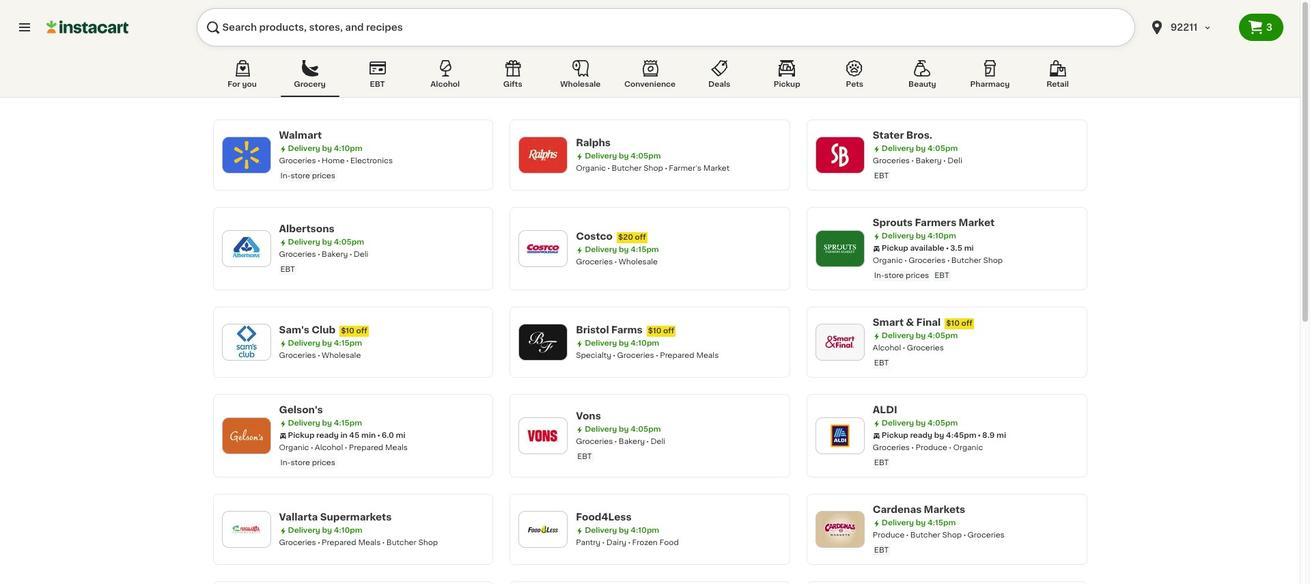 Task type: locate. For each thing, give the bounding box(es) containing it.
groceries wholesale down '$20'
[[576, 258, 658, 266]]

alcohol for alcohol groceries
[[873, 344, 902, 352]]

delivery by 4:10pm for food4less
[[585, 527, 660, 534]]

0 vertical spatial groceries wholesale
[[576, 258, 658, 266]]

min
[[362, 432, 376, 439]]

wholesale for sam's club
[[322, 352, 361, 360]]

1 horizontal spatial groceries bakery deli
[[576, 438, 666, 446]]

0 horizontal spatial groceries bakery deli
[[279, 251, 369, 258]]

meals
[[697, 352, 719, 360], [385, 444, 408, 452], [358, 539, 381, 547]]

1 horizontal spatial meals
[[385, 444, 408, 452]]

1 ready from the left
[[317, 432, 339, 439]]

0 horizontal spatial market
[[704, 165, 730, 172]]

2 horizontal spatial bakery
[[916, 157, 942, 165]]

bakery
[[916, 157, 942, 165], [322, 251, 348, 258], [619, 438, 645, 446]]

delivery for cardenas markets
[[882, 519, 915, 527]]

by for albertsons logo
[[322, 239, 332, 246]]

0 vertical spatial prepared
[[660, 352, 695, 360]]

ebt down organic groceries butcher shop
[[935, 272, 950, 280]]

delivery by 4:05pm for vons
[[585, 426, 661, 433]]

1 horizontal spatial alcohol
[[431, 81, 460, 88]]

delivery by 4:15pm for gelson's logo
[[288, 420, 362, 427]]

final
[[917, 318, 941, 327]]

wholesale down club
[[322, 352, 361, 360]]

delivery down vons
[[585, 426, 617, 433]]

delivery down stater bros.
[[882, 145, 915, 152]]

delivery by 4:10pm down vallarta supermarkets
[[288, 527, 363, 534]]

4:45pm
[[947, 432, 977, 439]]

0 horizontal spatial ready
[[317, 432, 339, 439]]

delivery for gelson's
[[288, 420, 320, 427]]

4:10pm up groceries home electronics
[[334, 145, 363, 152]]

delivery by 4:05pm for albertsons
[[288, 239, 364, 246]]

2 vertical spatial groceries bakery deli
[[576, 438, 666, 446]]

electronics
[[351, 157, 393, 165]]

0 horizontal spatial mi
[[396, 432, 406, 439]]

ready for gelson's
[[317, 432, 339, 439]]

mi right 6.0
[[396, 432, 406, 439]]

6.0 mi
[[382, 432, 406, 439]]

ebt down the albertsons
[[281, 266, 295, 273]]

1 vertical spatial prepared
[[349, 444, 384, 452]]

alcohol down the smart
[[873, 344, 902, 352]]

delivery down vallarta
[[288, 527, 320, 534]]

4:15pm for gelson's logo
[[334, 420, 362, 427]]

bristol farms logo image
[[526, 325, 561, 360]]

pharmacy
[[971, 81, 1010, 88]]

off right final
[[962, 320, 973, 327]]

2 horizontal spatial meals
[[697, 352, 719, 360]]

pickup down aldi
[[882, 432, 909, 439]]

4:15pm for sam's club logo
[[334, 340, 362, 347]]

0 horizontal spatial wholesale
[[322, 352, 361, 360]]

92211 button
[[1141, 8, 1240, 46]]

delivery by 4:15pm down the cardenas markets
[[882, 519, 956, 527]]

1 vertical spatial groceries bakery deli
[[279, 251, 369, 258]]

market up 3.5 mi
[[959, 218, 995, 228]]

in- down pickup available
[[875, 272, 885, 280]]

organic down pickup available
[[873, 257, 903, 265]]

mi for sprouts farmers market
[[965, 245, 974, 252]]

ralphs logo image
[[526, 137, 561, 173]]

in-store prices down pickup ready in 45 min
[[281, 459, 336, 467]]

wholesale up ralphs
[[561, 81, 601, 88]]

delivery by 4:05pm down bros.
[[882, 145, 958, 152]]

market right farmer's
[[704, 165, 730, 172]]

supermarkets
[[320, 513, 392, 522]]

delivery down cardenas
[[882, 519, 915, 527]]

1 horizontal spatial ready
[[911, 432, 933, 439]]

delivery
[[288, 145, 320, 152], [882, 145, 915, 152], [585, 152, 617, 160], [882, 232, 915, 240], [288, 239, 320, 246], [585, 246, 617, 254], [882, 332, 915, 340], [288, 340, 320, 347], [585, 340, 617, 347], [288, 420, 320, 427], [882, 420, 915, 427], [585, 426, 617, 433], [882, 519, 915, 527], [288, 527, 320, 534], [585, 527, 617, 534]]

$10 inside 'sam's club $10 off'
[[341, 327, 355, 335]]

0 vertical spatial deli
[[948, 157, 963, 165]]

produce down cardenas
[[873, 532, 905, 539]]

delivery for stater bros.
[[882, 145, 915, 152]]

1 vertical spatial bakery
[[322, 251, 348, 258]]

vons
[[576, 411, 601, 421]]

0 vertical spatial market
[[704, 165, 730, 172]]

delivery by 4:10pm up the home
[[288, 145, 363, 152]]

$10 right club
[[341, 327, 355, 335]]

by for costco logo
[[619, 246, 629, 254]]

prepared
[[660, 352, 695, 360], [349, 444, 384, 452], [322, 539, 356, 547]]

delivery by 4:05pm down vons
[[585, 426, 661, 433]]

pickup down gelson's
[[288, 432, 315, 439]]

deli for stater bros.
[[948, 157, 963, 165]]

pickup right deals
[[774, 81, 801, 88]]

pantry dairy frozen food
[[576, 539, 679, 547]]

wholesale down '$20'
[[619, 258, 658, 266]]

2 horizontal spatial deli
[[948, 157, 963, 165]]

groceries
[[279, 157, 316, 165], [873, 157, 910, 165], [279, 251, 316, 258], [909, 257, 946, 265], [576, 258, 613, 266], [907, 344, 945, 352], [279, 352, 316, 360], [618, 352, 655, 360], [576, 438, 613, 446], [873, 444, 910, 452], [968, 532, 1005, 539], [279, 539, 316, 547]]

delivery down sam's
[[288, 340, 320, 347]]

vallarta supermarkets logo image
[[229, 512, 264, 547]]

delivery for walmart
[[288, 145, 320, 152]]

delivery for ralphs
[[585, 152, 617, 160]]

prepared down min at the left
[[349, 444, 384, 452]]

off
[[635, 234, 647, 241], [962, 320, 973, 327], [356, 327, 368, 335], [664, 327, 675, 335]]

groceries bakery deli down the albertsons
[[279, 251, 369, 258]]

0 horizontal spatial deli
[[354, 251, 369, 258]]

delivery by 4:05pm up organic butcher shop farmer's market
[[585, 152, 661, 160]]

4:10pm down farmers
[[928, 232, 957, 240]]

2 horizontal spatial wholesale
[[619, 258, 658, 266]]

4:15pm up 'in'
[[334, 420, 362, 427]]

off inside 'sam's club $10 off'
[[356, 327, 368, 335]]

in-store prices
[[281, 172, 336, 180], [281, 459, 336, 467]]

ebt down vons
[[578, 453, 592, 461]]

organic down ralphs
[[576, 165, 606, 172]]

gelson's logo image
[[229, 418, 264, 454]]

0 horizontal spatial $10
[[341, 327, 355, 335]]

2 ready from the left
[[911, 432, 933, 439]]

delivery by 4:15pm down '$20'
[[585, 246, 659, 254]]

delivery by 4:05pm up 'pickup ready by 4:45pm'
[[882, 420, 958, 427]]

groceries prepared meals butcher shop
[[279, 539, 438, 547]]

delivery down ralphs
[[585, 152, 617, 160]]

$10
[[947, 320, 960, 327], [341, 327, 355, 335], [648, 327, 662, 335]]

delivery by 4:15pm
[[585, 246, 659, 254], [288, 340, 362, 347], [288, 420, 362, 427], [882, 519, 956, 527]]

off up specialty groceries prepared meals
[[664, 327, 675, 335]]

delivery by 4:10pm up pantry dairy frozen food
[[585, 527, 660, 534]]

0 vertical spatial store
[[291, 172, 310, 180]]

delivery for aldi
[[882, 420, 915, 427]]

meals for specialty groceries prepared meals
[[697, 352, 719, 360]]

pickup
[[774, 81, 801, 88], [882, 245, 909, 252], [288, 432, 315, 439], [882, 432, 909, 439]]

delivery by 4:05pm down smart & final $10 off
[[882, 332, 958, 340]]

bakery for vons
[[619, 438, 645, 446]]

gifts button
[[484, 57, 543, 97]]

1 horizontal spatial deli
[[651, 438, 666, 446]]

for you button
[[213, 57, 272, 97]]

ebt right grocery
[[370, 81, 385, 88]]

2 horizontal spatial $10
[[947, 320, 960, 327]]

Search field
[[197, 8, 1136, 46]]

groceries bakery deli down bros.
[[873, 157, 963, 165]]

off right '$20'
[[635, 234, 647, 241]]

4:15pm down club
[[334, 340, 362, 347]]

instacart image
[[46, 19, 128, 36]]

4:15pm
[[631, 246, 659, 254], [334, 340, 362, 347], [334, 420, 362, 427], [928, 519, 956, 527]]

produce down 'pickup ready by 4:45pm'
[[916, 444, 948, 452]]

prices down the home
[[312, 172, 336, 180]]

4:05pm for ralphs
[[631, 152, 661, 160]]

1 horizontal spatial mi
[[965, 245, 974, 252]]

by for stater bros. logo
[[916, 145, 926, 152]]

1 vertical spatial prices
[[906, 272, 930, 280]]

delivery down gelson's
[[288, 420, 320, 427]]

2 vertical spatial in-
[[281, 459, 291, 467]]

smart & final $10 off
[[873, 318, 973, 327]]

beauty button
[[894, 57, 952, 97]]

alcohol button
[[416, 57, 475, 97]]

retail button
[[1029, 57, 1088, 97]]

in- down pickup ready in 45 min
[[281, 459, 291, 467]]

mi right 8.9
[[997, 432, 1007, 439]]

$20
[[619, 234, 634, 241]]

aldi
[[873, 405, 898, 415]]

alcohol inside button
[[431, 81, 460, 88]]

alcohol down pickup ready in 45 min
[[315, 444, 343, 452]]

alcohol left gifts
[[431, 81, 460, 88]]

2 vertical spatial bakery
[[619, 438, 645, 446]]

ebt down cardenas
[[875, 547, 889, 554]]

45
[[349, 432, 360, 439]]

delivery by 4:15pm down club
[[288, 340, 362, 347]]

ralphs
[[576, 138, 611, 148]]

1 vertical spatial in-store prices
[[281, 459, 336, 467]]

delivery by 4:10pm for sprouts farmers market
[[882, 232, 957, 240]]

organic down gelson's
[[279, 444, 309, 452]]

organic
[[576, 165, 606, 172], [873, 257, 903, 265], [279, 444, 309, 452], [954, 444, 984, 452]]

2 vertical spatial deli
[[651, 438, 666, 446]]

1 horizontal spatial bakery
[[619, 438, 645, 446]]

sprouts farmers market logo image
[[823, 231, 858, 267]]

store down pickup available
[[885, 272, 904, 280]]

ready left 'in'
[[317, 432, 339, 439]]

in-store prices down the home
[[281, 172, 336, 180]]

organic for organic groceries butcher shop
[[873, 257, 903, 265]]

2 vertical spatial wholesale
[[322, 352, 361, 360]]

delivery by 4:10pm up pickup available
[[882, 232, 957, 240]]

pickup inside button
[[774, 81, 801, 88]]

0 vertical spatial in-
[[281, 172, 291, 180]]

farmers
[[915, 218, 957, 228]]

$10 inside bristol farms $10 off
[[648, 327, 662, 335]]

retail
[[1047, 81, 1070, 88]]

by for sam's club logo
[[322, 340, 332, 347]]

delivery down the albertsons
[[288, 239, 320, 246]]

prices down organic groceries butcher shop
[[906, 272, 930, 280]]

2 horizontal spatial mi
[[997, 432, 1007, 439]]

delivery down aldi
[[882, 420, 915, 427]]

ebt down stater
[[875, 172, 889, 180]]

92211 button
[[1149, 8, 1231, 46]]

1 vertical spatial wholesale
[[619, 258, 658, 266]]

1 horizontal spatial groceries wholesale
[[576, 258, 658, 266]]

store down groceries home electronics
[[291, 172, 310, 180]]

vallarta
[[279, 513, 318, 522]]

prepared down vallarta supermarkets
[[322, 539, 356, 547]]

delivery by 4:10pm
[[288, 145, 363, 152], [882, 232, 957, 240], [585, 340, 660, 347], [288, 527, 363, 534], [585, 527, 660, 534]]

groceries wholesale down 'sam's club $10 off'
[[279, 352, 361, 360]]

mi
[[965, 245, 974, 252], [396, 432, 406, 439], [997, 432, 1007, 439]]

wholesale
[[561, 81, 601, 88], [619, 258, 658, 266], [322, 352, 361, 360]]

1 vertical spatial market
[[959, 218, 995, 228]]

0 vertical spatial meals
[[697, 352, 719, 360]]

1 horizontal spatial market
[[959, 218, 995, 228]]

walmart
[[279, 131, 322, 140]]

shop
[[644, 165, 664, 172], [984, 257, 1003, 265], [943, 532, 962, 539], [419, 539, 438, 547]]

0 horizontal spatial groceries wholesale
[[279, 352, 361, 360]]

delivery for vons
[[585, 426, 617, 433]]

deli for albertsons
[[354, 251, 369, 258]]

delivery by 4:05pm down the albertsons
[[288, 239, 364, 246]]

pantry
[[576, 539, 601, 547]]

None search field
[[197, 8, 1136, 46]]

aldi logo image
[[823, 418, 858, 454]]

ebt inside button
[[370, 81, 385, 88]]

4:10pm down supermarkets
[[334, 527, 363, 534]]

deals
[[709, 81, 731, 88]]

groceries produce organic
[[873, 444, 984, 452]]

$10 up specialty groceries prepared meals
[[648, 327, 662, 335]]

club
[[312, 325, 336, 335]]

produce
[[916, 444, 948, 452], [873, 532, 905, 539]]

store down pickup ready in 45 min
[[291, 459, 310, 467]]

1 horizontal spatial $10
[[648, 327, 662, 335]]

organic for organic alcohol prepared meals
[[279, 444, 309, 452]]

delivery down food4less
[[585, 527, 617, 534]]

stater bros.
[[873, 131, 933, 140]]

specialty
[[576, 352, 612, 360]]

1 vertical spatial deli
[[354, 251, 369, 258]]

available
[[911, 245, 945, 252]]

cardenas markets logo image
[[823, 512, 858, 547]]

4:10pm for sprouts farmers market
[[928, 232, 957, 240]]

2 horizontal spatial groceries bakery deli
[[873, 157, 963, 165]]

mi right 3.5
[[965, 245, 974, 252]]

sprouts farmers market
[[873, 218, 995, 228]]

0 vertical spatial wholesale
[[561, 81, 601, 88]]

meals for organic alcohol prepared meals
[[385, 444, 408, 452]]

4:10pm for vallarta supermarkets
[[334, 527, 363, 534]]

1 vertical spatial groceries wholesale
[[279, 352, 361, 360]]

groceries wholesale
[[576, 258, 658, 266], [279, 352, 361, 360]]

pickup down sprouts
[[882, 245, 909, 252]]

groceries home electronics
[[279, 157, 393, 165]]

0 vertical spatial produce
[[916, 444, 948, 452]]

4:15pm up 'produce butcher shop groceries'
[[928, 519, 956, 527]]

delivery down walmart
[[288, 145, 320, 152]]

4:05pm for aldi
[[928, 420, 958, 427]]

delivery down sprouts
[[882, 232, 915, 240]]

ebt down alcohol groceries
[[875, 360, 889, 367]]

alcohol
[[431, 81, 460, 88], [873, 344, 902, 352], [315, 444, 343, 452]]

vons logo image
[[526, 418, 561, 454]]

1 vertical spatial alcohol
[[873, 344, 902, 352]]

by
[[322, 145, 332, 152], [916, 145, 926, 152], [619, 152, 629, 160], [916, 232, 926, 240], [322, 239, 332, 246], [619, 246, 629, 254], [916, 332, 926, 340], [322, 340, 332, 347], [619, 340, 629, 347], [322, 420, 332, 427], [916, 420, 926, 427], [619, 426, 629, 433], [935, 432, 945, 439], [916, 519, 926, 527], [322, 527, 332, 534], [619, 527, 629, 534]]

0 vertical spatial bakery
[[916, 157, 942, 165]]

organic butcher shop farmer's market
[[576, 165, 730, 172]]

2 in-store prices from the top
[[281, 459, 336, 467]]

4:05pm for albertsons
[[334, 239, 364, 246]]

$10 right final
[[947, 320, 960, 327]]

wholesale for costco
[[619, 258, 658, 266]]

prices
[[312, 172, 336, 180], [906, 272, 930, 280], [312, 459, 336, 467]]

beauty
[[909, 81, 937, 88]]

delivery by 4:10pm down bristol farms $10 off
[[585, 340, 660, 347]]

0 vertical spatial alcohol
[[431, 81, 460, 88]]

costco logo image
[[526, 231, 561, 267]]

delivery by 4:05pm for aldi
[[882, 420, 958, 427]]

0 vertical spatial prices
[[312, 172, 336, 180]]

delivery by 4:05pm for stater bros.
[[882, 145, 958, 152]]

3
[[1267, 23, 1273, 32]]

delivery for food4less
[[585, 527, 617, 534]]

1 vertical spatial meals
[[385, 444, 408, 452]]

alcohol groceries
[[873, 344, 945, 352]]

by for gelson's logo
[[322, 420, 332, 427]]

ebt down groceries produce organic
[[875, 459, 889, 467]]

2 horizontal spatial alcohol
[[873, 344, 902, 352]]

ready up groceries produce organic
[[911, 432, 933, 439]]

organic down 4:45pm
[[954, 444, 984, 452]]

alcohol for alcohol
[[431, 81, 460, 88]]

shop categories tab list
[[213, 57, 1088, 97]]

$10 for sam's club
[[341, 327, 355, 335]]

1 horizontal spatial wholesale
[[561, 81, 601, 88]]

prepared for groceries
[[660, 352, 695, 360]]

deals button
[[690, 57, 749, 97]]

prices down organic alcohol prepared meals on the bottom left
[[312, 459, 336, 467]]

1 vertical spatial produce
[[873, 532, 905, 539]]

delivery by 4:15pm up pickup ready in 45 min
[[288, 420, 362, 427]]

4:10pm up frozen
[[631, 527, 660, 534]]

by for ralphs logo
[[619, 152, 629, 160]]

0 horizontal spatial meals
[[358, 539, 381, 547]]

0 horizontal spatial alcohol
[[315, 444, 343, 452]]

0 horizontal spatial produce
[[873, 532, 905, 539]]

prepared down bristol farms $10 off
[[660, 352, 695, 360]]

groceries bakery deli down vons
[[576, 438, 666, 446]]

0 vertical spatial in-store prices
[[281, 172, 336, 180]]

off right club
[[356, 327, 368, 335]]

specialty groceries prepared meals
[[576, 352, 719, 360]]

0 vertical spatial groceries bakery deli
[[873, 157, 963, 165]]

pickup for sprouts farmers market
[[882, 245, 909, 252]]

4:15pm down '$20'
[[631, 246, 659, 254]]

0 horizontal spatial bakery
[[322, 251, 348, 258]]

cardenas markets
[[873, 505, 966, 515]]

groceries wholesale for $20
[[576, 258, 658, 266]]

groceries bakery deli for albertsons
[[279, 251, 369, 258]]

delivery by 4:15pm for the cardenas markets logo
[[882, 519, 956, 527]]

in- down walmart
[[281, 172, 291, 180]]



Task type: vqa. For each thing, say whether or not it's contained in the screenshot.
9 Lives Cat Food, Pluscare, With The Flavors Of Tuna & Egg
no



Task type: describe. For each thing, give the bounding box(es) containing it.
bakery for stater bros.
[[916, 157, 942, 165]]

in
[[341, 432, 348, 439]]

pickup available
[[882, 245, 945, 252]]

ready for aldi
[[911, 432, 933, 439]]

home
[[322, 157, 345, 165]]

pets button
[[826, 57, 885, 97]]

cardenas
[[873, 505, 922, 515]]

deli for vons
[[651, 438, 666, 446]]

butcher down supermarkets
[[387, 539, 417, 547]]

butcher left farmer's
[[612, 165, 642, 172]]

2 vertical spatial alcohol
[[315, 444, 343, 452]]

bristol
[[576, 325, 609, 335]]

3.5
[[951, 245, 963, 252]]

albertsons
[[279, 224, 335, 234]]

butcher down the cardenas markets
[[911, 532, 941, 539]]

1 in-store prices from the top
[[281, 172, 336, 180]]

3.5 mi
[[951, 245, 974, 252]]

off inside costco $20 off
[[635, 234, 647, 241]]

sprouts
[[873, 218, 913, 228]]

vallarta supermarkets
[[279, 513, 392, 522]]

&
[[907, 318, 915, 327]]

pickup ready in 45 min
[[288, 432, 376, 439]]

wholesale button
[[551, 57, 610, 97]]

4:10pm up specialty groceries prepared meals
[[631, 340, 660, 347]]

food
[[660, 539, 679, 547]]

bristol farms $10 off
[[576, 325, 675, 335]]

92211
[[1171, 23, 1198, 32]]

sam's
[[279, 325, 310, 335]]

pharmacy button
[[961, 57, 1020, 97]]

groceries wholesale for club
[[279, 352, 361, 360]]

4:10pm for walmart
[[334, 145, 363, 152]]

by for the cardenas markets logo
[[916, 519, 926, 527]]

by for the vallarta supermarkets logo
[[322, 527, 332, 534]]

costco $20 off
[[576, 232, 647, 241]]

delivery for albertsons
[[288, 239, 320, 246]]

8.9
[[983, 432, 995, 439]]

by for the vons logo
[[619, 426, 629, 433]]

farms
[[612, 325, 643, 335]]

food4less logo image
[[526, 512, 561, 547]]

dairy
[[607, 539, 627, 547]]

delivery by 4:15pm for sam's club logo
[[288, 340, 362, 347]]

grocery button
[[281, 57, 339, 97]]

wholesale inside button
[[561, 81, 601, 88]]

2 vertical spatial prices
[[312, 459, 336, 467]]

smart & final logo image
[[823, 325, 858, 360]]

pets
[[847, 81, 864, 88]]

convenience button
[[619, 57, 682, 97]]

sam's club $10 off
[[279, 325, 368, 335]]

$10 inside smart & final $10 off
[[947, 320, 960, 327]]

4:05pm for vons
[[631, 426, 661, 433]]

albertsons logo image
[[229, 231, 264, 267]]

convenience
[[625, 81, 676, 88]]

food4less
[[576, 513, 632, 522]]

mi for aldi
[[997, 432, 1007, 439]]

delivery for sprouts farmers market
[[882, 232, 915, 240]]

delivery down costco
[[585, 246, 617, 254]]

gifts
[[504, 81, 523, 88]]

smart
[[873, 318, 904, 327]]

1 horizontal spatial produce
[[916, 444, 948, 452]]

delivery by 4:10pm for vallarta supermarkets
[[288, 527, 363, 534]]

pickup ready by 4:45pm
[[882, 432, 977, 439]]

for you
[[228, 81, 257, 88]]

1 vertical spatial store
[[885, 272, 904, 280]]

bakery for albertsons
[[322, 251, 348, 258]]

6.0
[[382, 432, 394, 439]]

for
[[228, 81, 240, 88]]

$10 for bristol farms
[[648, 327, 662, 335]]

ebt button
[[348, 57, 407, 97]]

4:10pm for food4less
[[631, 527, 660, 534]]

you
[[242, 81, 257, 88]]

2 vertical spatial meals
[[358, 539, 381, 547]]

delivery by 4:05pm for ralphs
[[585, 152, 661, 160]]

by for walmart logo
[[322, 145, 332, 152]]

costco
[[576, 232, 613, 241]]

organic groceries butcher shop
[[873, 257, 1003, 265]]

groceries bakery deli for stater bros.
[[873, 157, 963, 165]]

organic alcohol prepared meals
[[279, 444, 408, 452]]

off inside bristol farms $10 off
[[664, 327, 675, 335]]

delivery up specialty
[[585, 340, 617, 347]]

by for food4less logo
[[619, 527, 629, 534]]

off inside smart & final $10 off
[[962, 320, 973, 327]]

delivery up alcohol groceries
[[882, 332, 915, 340]]

frozen
[[633, 539, 658, 547]]

pickup for gelson's
[[288, 432, 315, 439]]

4:15pm for the cardenas markets logo
[[928, 519, 956, 527]]

organic for organic butcher shop farmer's market
[[576, 165, 606, 172]]

4:05pm for stater bros.
[[928, 145, 958, 152]]

bros.
[[907, 131, 933, 140]]

in-store prices ebt
[[875, 272, 950, 280]]

delivery for vallarta supermarkets
[[288, 527, 320, 534]]

stater bros. logo image
[[823, 137, 858, 173]]

by for the sprouts farmers market logo
[[916, 232, 926, 240]]

grocery
[[294, 81, 326, 88]]

pickup for aldi
[[882, 432, 909, 439]]

produce butcher shop groceries
[[873, 532, 1005, 539]]

groceries bakery deli for vons
[[576, 438, 666, 446]]

gelson's
[[279, 405, 323, 415]]

2 vertical spatial store
[[291, 459, 310, 467]]

3 button
[[1240, 14, 1284, 41]]

pickup button
[[758, 57, 817, 97]]

stater
[[873, 131, 905, 140]]

walmart logo image
[[229, 137, 264, 173]]

2 vertical spatial prepared
[[322, 539, 356, 547]]

1 vertical spatial in-
[[875, 272, 885, 280]]

by for smart & final logo
[[916, 332, 926, 340]]

sam's club logo image
[[229, 325, 264, 360]]

delivery by 4:15pm for costco logo
[[585, 246, 659, 254]]

by for 'aldi logo'
[[916, 420, 926, 427]]

4:15pm for costco logo
[[631, 246, 659, 254]]

by for bristol farms logo
[[619, 340, 629, 347]]

butcher down 3.5 mi
[[952, 257, 982, 265]]

markets
[[924, 505, 966, 515]]

8.9 mi
[[983, 432, 1007, 439]]

mi for gelson's
[[396, 432, 406, 439]]

farmer's
[[669, 165, 702, 172]]

delivery by 4:10pm for walmart
[[288, 145, 363, 152]]

prepared for alcohol
[[349, 444, 384, 452]]



